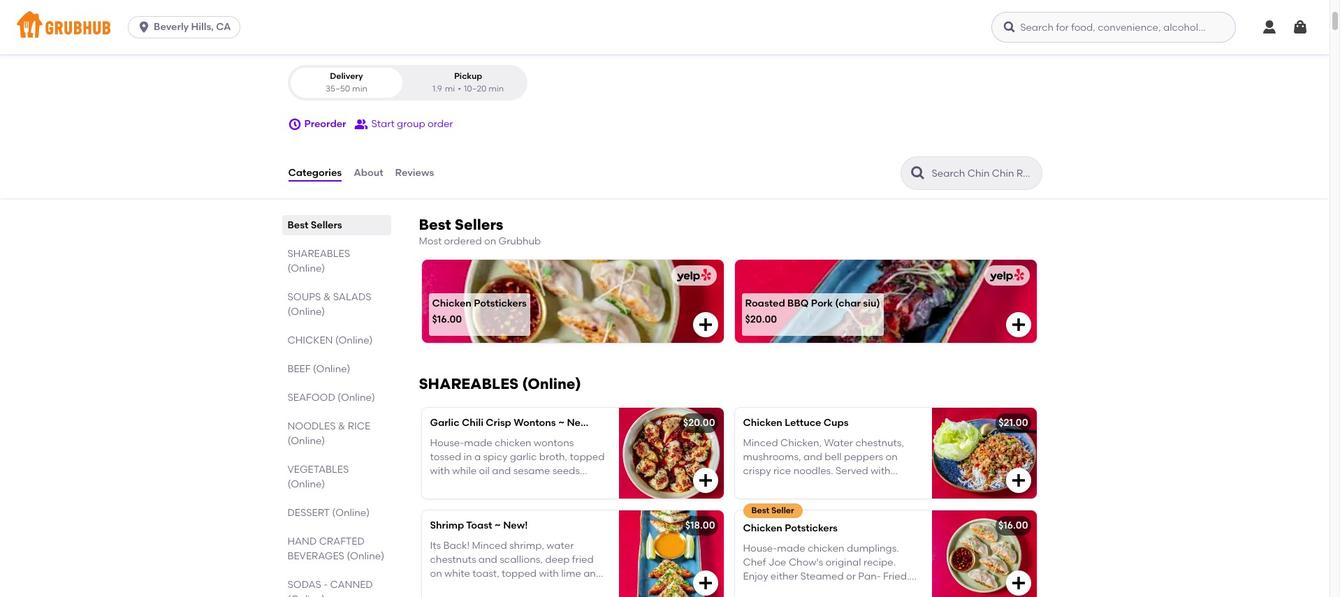 Task type: vqa. For each thing, say whether or not it's contained in the screenshot.


Task type: describe. For each thing, give the bounding box(es) containing it.
roasted
[[745, 298, 785, 309]]

chicken for original
[[808, 543, 845, 555]]

bbq
[[788, 298, 809, 309]]

(online) up 'rice'
[[338, 392, 375, 404]]

siu)
[[863, 298, 880, 309]]

chicken potstickers
[[743, 523, 838, 535]]

pan-
[[859, 571, 881, 583]]

hills,
[[191, 21, 214, 33]]

option group containing delivery 35–50 min
[[288, 65, 527, 101]]

cups
[[824, 418, 849, 429]]

ratings)
[[340, 35, 377, 47]]

beef (online)
[[288, 364, 351, 375]]

35–50
[[326, 84, 350, 93]]

sesame
[[513, 466, 550, 478]]

(online) inside vegetables (online)
[[288, 479, 325, 491]]

chicken lettuce cups image
[[932, 408, 1037, 499]]

either
[[771, 571, 798, 583]]

tossed
[[430, 451, 462, 463]]

house- for tossed
[[430, 437, 464, 449]]

and inside minced chicken, water chestnuts, mushrooms, and bell peppers on crispy rice noodles.  served with lettuce cups.  allergens: gluten conscious⭐classic⭐
[[804, 451, 823, 463]]

chicken (online)
[[288, 335, 373, 347]]

good food
[[409, 36, 452, 46]]

(online) up wontons
[[522, 376, 581, 393]]

chow's
[[789, 557, 824, 569]]

good
[[409, 36, 431, 46]]

potstickers for chicken potstickers $16.00
[[474, 298, 527, 309]]

oil
[[479, 466, 490, 478]]

a
[[475, 451, 481, 463]]

best sellers most ordered on grubhub
[[419, 216, 541, 247]]

🔥
[[469, 494, 482, 506]]

allergens
[[743, 585, 787, 597]]

svg image inside beverly hills, ca button
[[137, 20, 151, 34]]

gluten.
[[827, 585, 861, 597]]

people icon image
[[355, 117, 369, 131]]

soups
[[288, 292, 321, 303]]

best sellers
[[288, 220, 342, 231]]

0 vertical spatial shareables
[[288, 248, 350, 260]]

made for a
[[464, 437, 493, 449]]

best for best seller
[[752, 506, 770, 516]]

preorder button
[[288, 112, 346, 137]]

garlic chili crisp wontons ~ new! image
[[619, 408, 724, 499]]

(online) inside "sodas - canned (online)"
[[288, 594, 325, 598]]

beverly hills, ca
[[154, 21, 231, 33]]

ca
[[216, 21, 231, 33]]

10–20
[[464, 84, 487, 93]]

(online) up crafted
[[332, 508, 370, 519]]

grubhub
[[499, 236, 541, 247]]

chicken for chicken lettuce cups
[[743, 418, 783, 429]]

mushrooms,
[[743, 451, 802, 463]]

beverages
[[288, 551, 345, 563]]

yelp image for chicken potstickers
[[674, 269, 711, 283]]

delivery
[[521, 36, 553, 46]]

with inside minced chicken, water chestnuts, mushrooms, and bell peppers on crispy rice noodles.  served with lettuce cups.  allergens: gluten conscious⭐classic⭐
[[871, 466, 891, 478]]

Search for food, convenience, alcohol... search field
[[992, 12, 1237, 43]]

mi
[[445, 84, 455, 93]]

spicy
[[483, 451, 508, 463]]

0 horizontal spatial new!
[[503, 520, 528, 532]]

minced
[[743, 437, 778, 449]]

minced chicken, water chestnuts, mushrooms, and bell peppers on crispy rice noodles.  served with lettuce cups.  allergens: gluten conscious⭐classic⭐
[[743, 437, 905, 506]]

delivery 35–50 min
[[326, 71, 368, 93]]

seller
[[772, 506, 795, 516]]

soups & salads (online)
[[288, 292, 372, 318]]

(10pc)
[[430, 480, 459, 492]]

cups.
[[779, 480, 804, 492]]

categories button
[[288, 148, 343, 199]]

dumplings.
[[847, 543, 899, 555]]

wontons
[[534, 437, 574, 449]]

shrimp
[[430, 520, 464, 532]]

Search Chin Chin Restaurant search field
[[931, 167, 1038, 180]]

& for soups
[[323, 292, 331, 303]]

svg image inside main navigation navigation
[[1262, 19, 1278, 36]]

chicken for chicken potstickers
[[743, 523, 783, 535]]

beverly hills, ca button
[[128, 16, 246, 38]]

hand crafted beverages (online)
[[288, 536, 385, 563]]

start group order
[[371, 118, 453, 130]]

beverly
[[154, 21, 189, 33]]

steamed
[[801, 571, 844, 583]]

best for best sellers most ordered on grubhub
[[419, 216, 451, 234]]

sodas
[[288, 580, 321, 591]]

garlic
[[510, 451, 537, 463]]

on inside best sellers most ordered on grubhub
[[484, 236, 496, 247]]

0 vertical spatial new!
[[567, 418, 592, 429]]

best for best sellers
[[288, 220, 309, 231]]

noodles
[[288, 421, 336, 433]]

dessert (online)
[[288, 508, 370, 519]]

and inside "house-made chicken wontons tossed in a spicy garlic broth, topped with while oil and sesame seeds (10pc) 🌶️(spicy)🌶️🔥an instant classic! 🔥"
[[492, 466, 511, 478]]

chestnuts,
[[856, 437, 905, 449]]

allergens:
[[807, 480, 853, 492]]

1 horizontal spatial shareables (online)
[[419, 376, 581, 393]]

on inside minced chicken, water chestnuts, mushrooms, and bell peppers on crispy rice noodles.  served with lettuce cups.  allergens: gluten conscious⭐classic⭐
[[886, 451, 898, 463]]

(online) up soups at left
[[288, 263, 325, 275]]

shrimp toast ~ new! image
[[619, 511, 724, 598]]

1 vertical spatial $16.00
[[999, 520, 1029, 532]]

pickup
[[454, 71, 482, 81]]

seafood (online)
[[288, 392, 375, 404]]

vegetables (online)
[[288, 464, 349, 491]]

topped
[[570, 451, 605, 463]]

min inside delivery 35–50 min
[[352, 84, 368, 93]]

joe
[[769, 557, 787, 569]]

garlic
[[430, 418, 460, 429]]

chicken
[[288, 335, 333, 347]]

house-made chicken wontons tossed in a spicy garlic broth, topped with while oil and sesame seeds (10pc) 🌶️(spicy)🌶️🔥an instant classic! 🔥
[[430, 437, 605, 506]]

star icon image
[[288, 34, 302, 48]]

correct order
[[588, 36, 643, 46]]



Task type: locate. For each thing, give the bounding box(es) containing it.
1 horizontal spatial chicken
[[808, 543, 845, 555]]

yelp image
[[674, 269, 711, 283], [987, 269, 1024, 283]]

(online) up seafood (online)
[[313, 364, 351, 375]]

crafted
[[319, 536, 365, 548]]

1 with from the left
[[430, 466, 450, 478]]

0 horizontal spatial on
[[484, 236, 496, 247]]

0 horizontal spatial min
[[352, 84, 368, 93]]

0 horizontal spatial sellers
[[311, 220, 342, 231]]

vegetables
[[288, 464, 349, 476]]

yelp image for roasted bbq pork (char siu)
[[987, 269, 1024, 283]]

1 vertical spatial shareables
[[419, 376, 519, 393]]

1 vertical spatial order
[[428, 118, 453, 130]]

~
[[559, 418, 565, 429], [495, 520, 501, 532]]

recipe.
[[864, 557, 896, 569]]

1 horizontal spatial order
[[621, 36, 643, 46]]

on
[[484, 236, 496, 247], [886, 451, 898, 463]]

& inside soups & salads (online)
[[323, 292, 331, 303]]

1 yelp image from the left
[[674, 269, 711, 283]]

peppers
[[844, 451, 884, 463]]

gluten
[[855, 480, 887, 492]]

sodas - canned (online)
[[288, 580, 373, 598]]

ordered
[[444, 236, 482, 247]]

0 vertical spatial potstickers
[[474, 298, 527, 309]]

lettuce
[[743, 480, 777, 492]]

pickup 1.9 mi • 10–20 min
[[433, 71, 504, 93]]

broth,
[[539, 451, 568, 463]]

(online) inside hand crafted beverages (online)
[[347, 551, 385, 563]]

sellers inside best sellers most ordered on grubhub
[[455, 216, 504, 234]]

1 horizontal spatial on
[[886, 451, 898, 463]]

chicken inside "house-made chicken wontons tossed in a spicy garlic broth, topped with while oil and sesame seeds (10pc) 🌶️(spicy)🌶️🔥an instant classic! 🔥"
[[495, 437, 532, 449]]

on time delivery
[[487, 36, 553, 46]]

canned
[[330, 580, 373, 591]]

house-made chicken dumplings. chef joe chow's original recipe. enjoy either steamed or pan- fried. allergens include gluten.
[[743, 543, 910, 597]]

89
[[564, 35, 576, 47]]

beef
[[288, 364, 311, 375]]

1 horizontal spatial made
[[778, 543, 806, 555]]

on down chestnuts,
[[886, 451, 898, 463]]

chicken up minced
[[743, 418, 783, 429]]

1 horizontal spatial min
[[489, 84, 504, 93]]

or
[[846, 571, 856, 583]]

2 min from the left
[[489, 84, 504, 93]]

toast
[[466, 520, 492, 532]]

0 horizontal spatial best
[[288, 220, 309, 231]]

sellers for best sellers most ordered on grubhub
[[455, 216, 504, 234]]

sellers up ordered
[[455, 216, 504, 234]]

1 vertical spatial chicken
[[808, 543, 845, 555]]

4.6
[[302, 35, 315, 47]]

with inside "house-made chicken wontons tossed in a spicy garlic broth, topped with while oil and sesame seeds (10pc) 🌶️(spicy)🌶️🔥an instant classic! 🔥"
[[430, 466, 450, 478]]

0 vertical spatial shareables (online)
[[288, 248, 350, 275]]

svg image
[[1262, 19, 1278, 36], [697, 317, 714, 334], [697, 473, 714, 490], [1010, 473, 1027, 490], [1010, 576, 1027, 592]]

1 vertical spatial $20.00
[[684, 418, 715, 429]]

0 horizontal spatial shareables (online)
[[288, 248, 350, 275]]

chicken up the garlic
[[495, 437, 532, 449]]

chicken potstickers $16.00
[[432, 298, 527, 326]]

min down delivery
[[352, 84, 368, 93]]

start
[[371, 118, 395, 130]]

1 vertical spatial new!
[[503, 520, 528, 532]]

garlic chili crisp wontons ~ new!
[[430, 418, 592, 429]]

shareables (online) down best sellers
[[288, 248, 350, 275]]

best left seller
[[752, 506, 770, 516]]

1 vertical spatial potstickers
[[785, 523, 838, 535]]

0 vertical spatial &
[[323, 292, 331, 303]]

best inside best sellers most ordered on grubhub
[[419, 216, 451, 234]]

chicken for spicy
[[495, 437, 532, 449]]

house- inside "house-made chicken wontons tossed in a spicy garlic broth, topped with while oil and sesame seeds (10pc) 🌶️(spicy)🌶️🔥an instant classic! 🔥"
[[430, 437, 464, 449]]

option group
[[288, 65, 527, 101]]

0 horizontal spatial shareables
[[288, 248, 350, 260]]

chicken lettuce cups
[[743, 418, 849, 429]]

new! right toast
[[503, 520, 528, 532]]

1 vertical spatial ~
[[495, 520, 501, 532]]

1 horizontal spatial house-
[[743, 543, 778, 555]]

salads
[[333, 292, 372, 303]]

about
[[354, 167, 383, 179]]

& left 'rice'
[[338, 421, 346, 433]]

(online) inside the noodles & rice (online)
[[288, 436, 325, 447]]

lettuce
[[785, 418, 822, 429]]

0 vertical spatial $20.00
[[745, 314, 777, 326]]

0 horizontal spatial $20.00
[[684, 418, 715, 429]]

shareables down best sellers
[[288, 248, 350, 260]]

0 vertical spatial chicken
[[432, 298, 472, 309]]

0 horizontal spatial chicken
[[495, 437, 532, 449]]

0 vertical spatial on
[[484, 236, 496, 247]]

made inside house-made chicken dumplings. chef joe chow's original recipe. enjoy either steamed or pan- fried. allergens include gluten.
[[778, 543, 806, 555]]

2 yelp image from the left
[[987, 269, 1024, 283]]

2 with from the left
[[871, 466, 891, 478]]

seeds
[[553, 466, 580, 478]]

and up noodles.
[[804, 451, 823, 463]]

0 horizontal spatial &
[[323, 292, 331, 303]]

potstickers inside chicken potstickers $16.00
[[474, 298, 527, 309]]

chicken down the best seller in the right of the page
[[743, 523, 783, 535]]

potstickers for chicken potstickers
[[785, 523, 838, 535]]

group
[[397, 118, 425, 130]]

$16.00 inside chicken potstickers $16.00
[[432, 314, 462, 326]]

1 horizontal spatial best
[[419, 216, 451, 234]]

pork
[[811, 298, 833, 309]]

chef
[[743, 557, 766, 569]]

1 min from the left
[[352, 84, 368, 93]]

1 horizontal spatial shareables
[[419, 376, 519, 393]]

best up most at the top left of page
[[419, 216, 451, 234]]

~ right toast
[[495, 520, 501, 532]]

0 horizontal spatial ~
[[495, 520, 501, 532]]

0 vertical spatial ~
[[559, 418, 565, 429]]

(online) down soups at left
[[288, 306, 325, 318]]

main navigation navigation
[[0, 0, 1330, 55]]

1 vertical spatial shareables (online)
[[419, 376, 581, 393]]

0 horizontal spatial with
[[430, 466, 450, 478]]

original
[[826, 557, 862, 569]]

new!
[[567, 418, 592, 429], [503, 520, 528, 532]]

enjoy
[[743, 571, 769, 583]]

house- up tossed
[[430, 437, 464, 449]]

0 horizontal spatial made
[[464, 437, 493, 449]]

chicken
[[495, 437, 532, 449], [808, 543, 845, 555]]

0 vertical spatial made
[[464, 437, 493, 449]]

0 vertical spatial house-
[[430, 437, 464, 449]]

chicken inside chicken potstickers $16.00
[[432, 298, 472, 309]]

1 horizontal spatial new!
[[567, 418, 592, 429]]

$20.00 inside roasted bbq pork (char siu) $20.00
[[745, 314, 777, 326]]

1 horizontal spatial yelp image
[[987, 269, 1024, 283]]

0 vertical spatial and
[[804, 451, 823, 463]]

sellers for best sellers
[[311, 220, 342, 231]]

0 vertical spatial order
[[621, 36, 643, 46]]

(online) down sodas in the left bottom of the page
[[288, 594, 325, 598]]

start group order button
[[355, 112, 453, 137]]

made up a
[[464, 437, 493, 449]]

1 vertical spatial chicken
[[743, 418, 783, 429]]

1 vertical spatial made
[[778, 543, 806, 555]]

chicken,
[[781, 437, 822, 449]]

(796 ratings)
[[318, 35, 377, 47]]

house- for chef
[[743, 543, 778, 555]]

new! up wontons
[[567, 418, 592, 429]]

0 vertical spatial chicken
[[495, 437, 532, 449]]

svg image inside preorder button
[[288, 117, 302, 131]]

chicken up "original" at the right of the page
[[808, 543, 845, 555]]

$18.00
[[685, 520, 715, 532]]

order inside button
[[428, 118, 453, 130]]

0 horizontal spatial yelp image
[[674, 269, 711, 283]]

house- inside house-made chicken dumplings. chef joe chow's original recipe. enjoy either steamed or pan- fried. allergens include gluten.
[[743, 543, 778, 555]]

seafood
[[288, 392, 335, 404]]

potstickers down grubhub
[[474, 298, 527, 309]]

1 horizontal spatial ~
[[559, 418, 565, 429]]

~ up wontons
[[559, 418, 565, 429]]

crispy
[[743, 466, 771, 478]]

delivery
[[330, 71, 363, 81]]

0 horizontal spatial and
[[492, 466, 511, 478]]

house-
[[430, 437, 464, 449], [743, 543, 778, 555]]

(online) inside soups & salads (online)
[[288, 306, 325, 318]]

with up (10pc)
[[430, 466, 450, 478]]

1 vertical spatial and
[[492, 466, 511, 478]]

& right soups at left
[[323, 292, 331, 303]]

2 vertical spatial chicken
[[743, 523, 783, 535]]

categories
[[288, 167, 342, 179]]

potstickers down conscious⭐classic⭐
[[785, 523, 838, 535]]

🌶️(spicy)🌶️🔥an
[[461, 480, 545, 492]]

1 vertical spatial on
[[886, 451, 898, 463]]

shareables (online) up the crisp
[[419, 376, 581, 393]]

reviews button
[[395, 148, 435, 199]]

(online) down salads
[[335, 335, 373, 347]]

1 horizontal spatial $20.00
[[745, 314, 777, 326]]

1 horizontal spatial &
[[338, 421, 346, 433]]

fried.
[[884, 571, 910, 583]]

with
[[430, 466, 450, 478], [871, 466, 891, 478]]

1 horizontal spatial potstickers
[[785, 523, 838, 535]]

0 horizontal spatial house-
[[430, 437, 464, 449]]

shareables up the chili on the bottom left
[[419, 376, 519, 393]]

86
[[385, 35, 397, 47]]

water
[[824, 437, 854, 449]]

•
[[458, 84, 461, 93]]

min inside pickup 1.9 mi • 10–20 min
[[489, 84, 504, 93]]

1 vertical spatial house-
[[743, 543, 778, 555]]

1 vertical spatial &
[[338, 421, 346, 433]]

(796
[[318, 35, 338, 47]]

instant
[[547, 480, 580, 492]]

correct
[[588, 36, 619, 46]]

made down chicken potstickers
[[778, 543, 806, 555]]

(online) down noodles
[[288, 436, 325, 447]]

roasted bbq pork (char siu) $20.00
[[745, 298, 880, 326]]

made
[[464, 437, 493, 449], [778, 543, 806, 555]]

2 horizontal spatial best
[[752, 506, 770, 516]]

house- up the chef
[[743, 543, 778, 555]]

shareables (online)
[[288, 248, 350, 275], [419, 376, 581, 393]]

made for chow's
[[778, 543, 806, 555]]

chicken inside house-made chicken dumplings. chef joe chow's original recipe. enjoy either steamed or pan- fried. allergens include gluten.
[[808, 543, 845, 555]]

min right 10–20
[[489, 84, 504, 93]]

(online)
[[288, 263, 325, 275], [288, 306, 325, 318], [335, 335, 373, 347], [313, 364, 351, 375], [522, 376, 581, 393], [338, 392, 375, 404], [288, 436, 325, 447], [288, 479, 325, 491], [332, 508, 370, 519], [347, 551, 385, 563], [288, 594, 325, 598]]

$21.00
[[999, 418, 1029, 429]]

svg image
[[1292, 19, 1309, 36], [137, 20, 151, 34], [1003, 20, 1017, 34], [288, 117, 302, 131], [1010, 317, 1027, 334], [697, 576, 714, 592]]

on right ordered
[[484, 236, 496, 247]]

1 horizontal spatial and
[[804, 451, 823, 463]]

conscious⭐classic⭐
[[743, 494, 852, 506]]

noodles.
[[794, 466, 834, 478]]

chicken for chicken potstickers $16.00
[[432, 298, 472, 309]]

order right group
[[428, 118, 453, 130]]

0 horizontal spatial potstickers
[[474, 298, 527, 309]]

& for noodles
[[338, 421, 346, 433]]

0 vertical spatial $16.00
[[432, 314, 462, 326]]

rice
[[348, 421, 370, 433]]

noodles & rice (online)
[[288, 421, 370, 447]]

0 horizontal spatial order
[[428, 118, 453, 130]]

best seller
[[752, 506, 795, 516]]

sellers
[[455, 216, 504, 234], [311, 220, 342, 231]]

with up gluten at the bottom
[[871, 466, 891, 478]]

1 horizontal spatial with
[[871, 466, 891, 478]]

reviews
[[395, 167, 434, 179]]

0 horizontal spatial $16.00
[[432, 314, 462, 326]]

chicken potstickers image
[[932, 511, 1037, 598]]

(online) down vegetables
[[288, 479, 325, 491]]

preorder
[[304, 118, 346, 130]]

sellers down categories button
[[311, 220, 342, 231]]

(online) down crafted
[[347, 551, 385, 563]]

chicken down ordered
[[432, 298, 472, 309]]

best down categories button
[[288, 220, 309, 231]]

search icon image
[[910, 165, 927, 182]]

made inside "house-made chicken wontons tossed in a spicy garlic broth, topped with while oil and sesame seeds (10pc) 🌶️(spicy)🌶️🔥an instant classic! 🔥"
[[464, 437, 493, 449]]

order right correct
[[621, 36, 643, 46]]

about button
[[353, 148, 384, 199]]

1 horizontal spatial sellers
[[455, 216, 504, 234]]

& inside the noodles & rice (online)
[[338, 421, 346, 433]]

1 horizontal spatial $16.00
[[999, 520, 1029, 532]]

and up 🌶️(spicy)🌶️🔥an
[[492, 466, 511, 478]]



